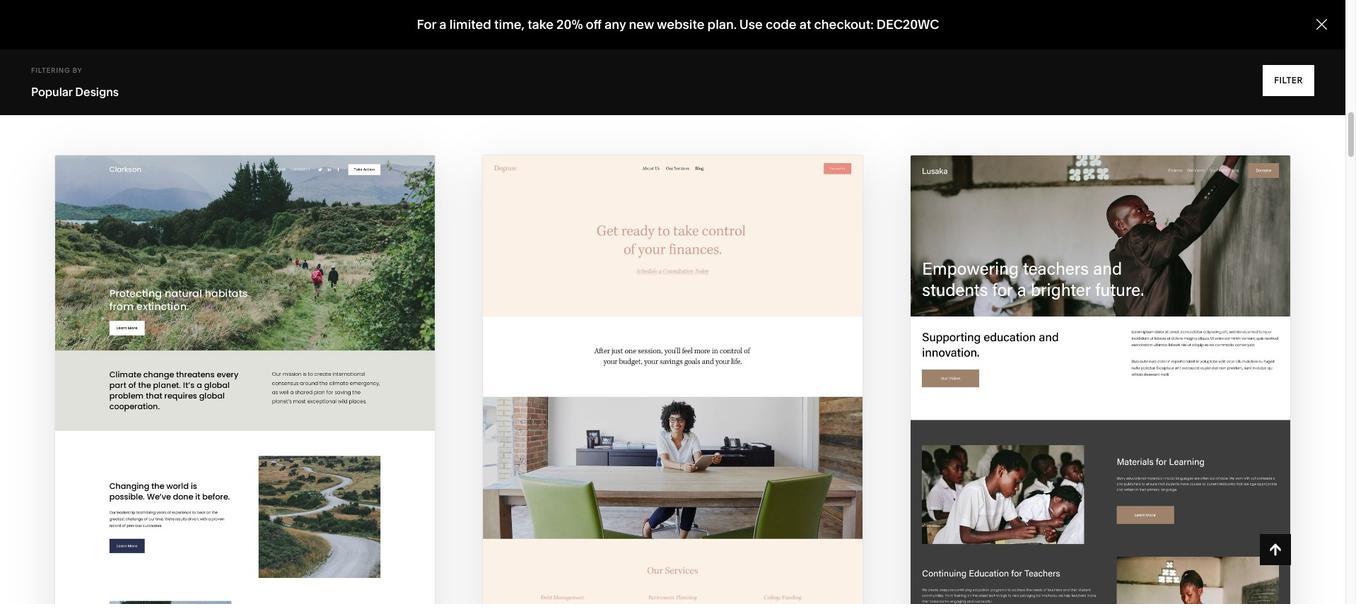 Task type: vqa. For each thing, say whether or not it's contained in the screenshot.
Products button
no



Task type: describe. For each thing, give the bounding box(es) containing it.
filter
[[1274, 75, 1303, 86]]

popular
[[31, 85, 73, 99]]

designs
[[75, 85, 119, 99]]

use
[[739, 16, 763, 33]]

limited
[[450, 16, 491, 33]]

with for degraw
[[638, 381, 674, 397]]

off
[[586, 16, 602, 33]]

filter button
[[1263, 65, 1315, 96]]

20%
[[557, 16, 583, 33]]

code
[[766, 16, 797, 33]]

degraw image
[[483, 156, 863, 605]]

new
[[629, 16, 654, 33]]

popular designs
[[31, 85, 119, 99]]

start with clarkson button
[[156, 370, 333, 409]]

time,
[[494, 16, 525, 33]]

clarkson image
[[55, 156, 435, 605]]

preview for preview lusaka
[[1040, 408, 1102, 425]]

for
[[417, 16, 436, 33]]

at
[[800, 16, 811, 33]]

by
[[72, 66, 82, 74]]

start for start with clarkson
[[156, 381, 199, 397]]

degraw inside button
[[677, 381, 739, 397]]

start with clarkson
[[156, 381, 318, 397]]

preview lusaka link
[[1040, 398, 1161, 436]]

back to top image
[[1268, 542, 1284, 558]]

preview degraw
[[609, 408, 736, 425]]



Task type: locate. For each thing, give the bounding box(es) containing it.
degraw up preview degraw
[[677, 381, 739, 397]]

with for clarkson
[[202, 381, 238, 397]]

2 start from the left
[[592, 381, 635, 397]]

preview of building your own template image
[[673, 0, 1291, 85]]

a
[[439, 16, 447, 33]]

clarkson
[[242, 381, 318, 397]]

dec20wc
[[877, 16, 939, 33]]

0 horizontal spatial with
[[202, 381, 238, 397]]

any
[[605, 16, 626, 33]]

website
[[657, 16, 705, 33]]

with left clarkson
[[202, 381, 238, 397]]

filtering by
[[31, 66, 82, 74]]

take
[[528, 16, 554, 33]]

preview left "lusaka"
[[1040, 408, 1102, 425]]

1 vertical spatial degraw
[[675, 408, 736, 425]]

1 with from the left
[[202, 381, 238, 397]]

1 horizontal spatial with
[[638, 381, 674, 397]]

start
[[156, 381, 199, 397], [592, 381, 635, 397]]

preview degraw link
[[609, 398, 736, 436]]

checkout:
[[814, 16, 874, 33]]

0 horizontal spatial start
[[156, 381, 199, 397]]

for a limited time, take 20% off any new website plan. use code at checkout: dec20wc
[[417, 16, 939, 33]]

1 start from the left
[[156, 381, 199, 397]]

2 with from the left
[[638, 381, 674, 397]]

0 horizontal spatial preview
[[609, 408, 671, 425]]

degraw down start with degraw
[[675, 408, 736, 425]]

with
[[202, 381, 238, 397], [638, 381, 674, 397]]

start with degraw
[[592, 381, 739, 397]]

preview down start with degraw
[[609, 408, 671, 425]]

filtering
[[31, 66, 70, 74]]

lusaka
[[1106, 408, 1161, 425]]

1 preview from the left
[[609, 408, 671, 425]]

with up preview degraw
[[638, 381, 674, 397]]

preview lusaka
[[1040, 408, 1161, 425]]

preview for preview degraw
[[609, 408, 671, 425]]

0 vertical spatial degraw
[[677, 381, 739, 397]]

1 horizontal spatial preview
[[1040, 408, 1102, 425]]

2 preview from the left
[[1040, 408, 1102, 425]]

degraw
[[677, 381, 739, 397], [675, 408, 736, 425]]

start with degraw button
[[592, 370, 754, 409]]

start for start with degraw
[[592, 381, 635, 397]]

preview
[[609, 408, 671, 425], [1040, 408, 1102, 425]]

1 horizontal spatial start
[[592, 381, 635, 397]]

plan.
[[708, 16, 737, 33]]

lusaka image
[[911, 156, 1291, 605]]



